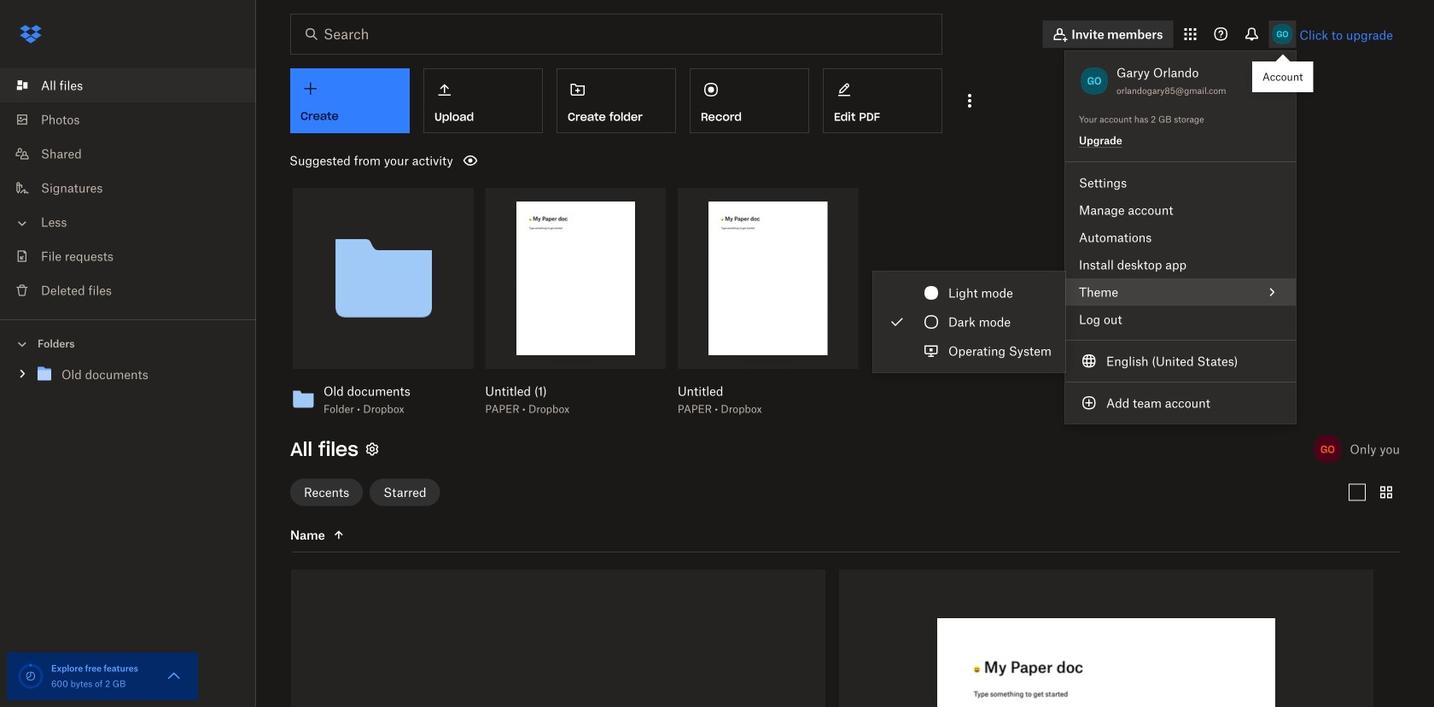 Task type: locate. For each thing, give the bounding box(es) containing it.
1 vertical spatial menu item
[[1066, 348, 1296, 375]]

file, _ my paper doc.paper row
[[839, 569, 1374, 707]]

2 menu item from the top
[[1066, 348, 1296, 375]]

choose a language: image
[[1079, 351, 1100, 371]]

list item
[[0, 68, 256, 102]]

account menu image
[[1269, 20, 1297, 48]]

list
[[0, 58, 256, 319]]

menu
[[1066, 51, 1296, 424], [874, 272, 1066, 372]]

less image
[[14, 215, 31, 232]]

0 vertical spatial menu item
[[1066, 278, 1296, 306]]

radio item
[[874, 307, 1066, 336]]

menu item
[[1066, 278, 1296, 306], [1066, 348, 1296, 375]]



Task type: vqa. For each thing, say whether or not it's contained in the screenshot.
JP popup button
no



Task type: describe. For each thing, give the bounding box(es) containing it.
dropbox image
[[14, 17, 48, 51]]

1 menu item from the top
[[1066, 278, 1296, 306]]

folder, old documents row
[[291, 569, 826, 707]]



